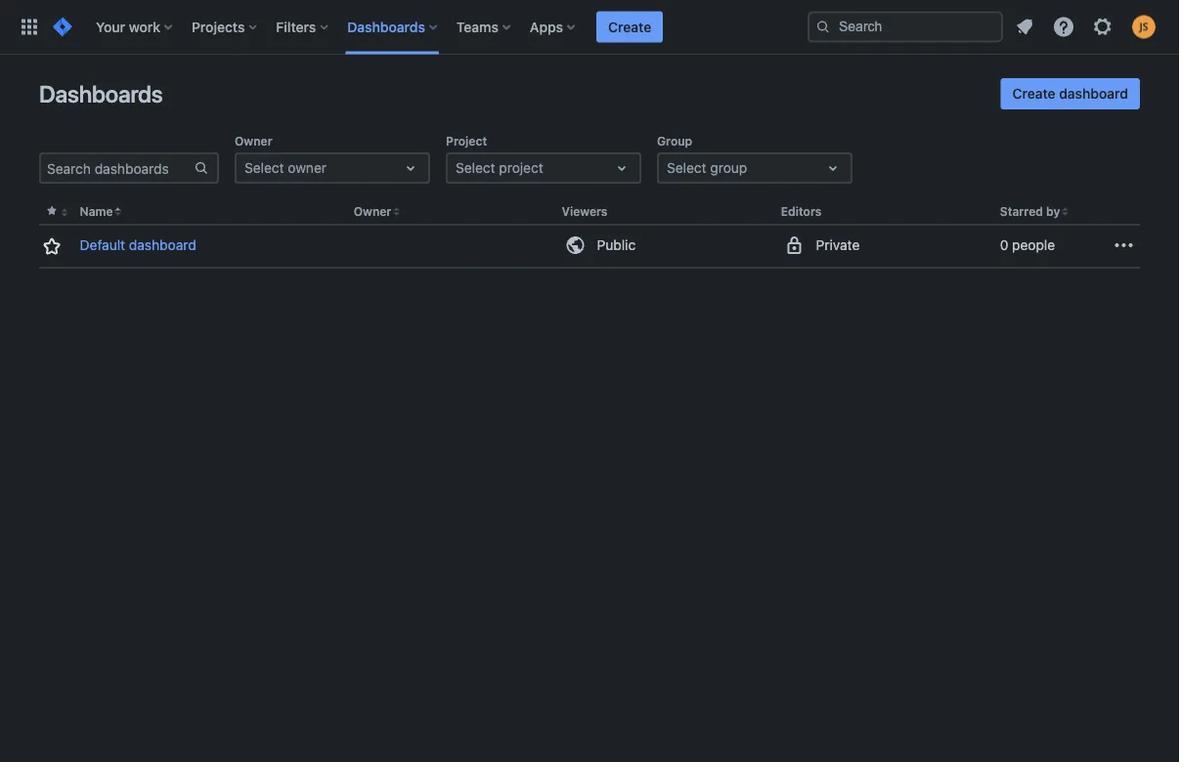 Task type: describe. For each thing, give the bounding box(es) containing it.
create dashboard
[[1012, 86, 1128, 102]]

filters button
[[270, 11, 336, 43]]

create for create
[[608, 19, 651, 35]]

appswitcher icon image
[[18, 15, 41, 39]]

dashboards details element
[[36, 199, 1140, 269]]

0
[[1000, 237, 1008, 253]]

apps
[[530, 19, 563, 35]]

Project text field
[[456, 158, 459, 178]]

open image
[[610, 156, 634, 180]]

search image
[[815, 19, 831, 35]]

filters
[[276, 19, 316, 35]]

primary element
[[12, 0, 808, 54]]

create dashboard button
[[1001, 78, 1140, 110]]

0 people
[[1000, 237, 1055, 253]]

starred by button
[[1000, 205, 1060, 219]]

owner button
[[354, 205, 391, 219]]

owner
[[288, 160, 327, 176]]

your work
[[96, 19, 160, 35]]

select owner
[[244, 160, 327, 176]]

help image
[[1052, 15, 1075, 39]]

dashboard for create dashboard
[[1059, 86, 1128, 102]]

people
[[1012, 237, 1055, 253]]

starred by
[[1000, 205, 1060, 219]]

0 horizontal spatial owner
[[235, 134, 272, 148]]

starred
[[1000, 205, 1043, 219]]

select for select project
[[456, 160, 495, 176]]

select group
[[667, 160, 747, 176]]

open image for group
[[821, 156, 845, 180]]

your profile and settings image
[[1132, 15, 1156, 39]]

settings image
[[1091, 15, 1115, 39]]

jira software image
[[51, 15, 74, 39]]

apps button
[[524, 11, 583, 43]]

project
[[446, 134, 487, 148]]

editors
[[781, 205, 822, 219]]

viewers
[[562, 205, 608, 219]]

create for create dashboard
[[1012, 86, 1056, 102]]

name
[[80, 205, 113, 219]]

open image for owner
[[399, 156, 422, 180]]

project
[[499, 160, 543, 176]]

owner inside dashboards details element
[[354, 205, 391, 219]]

private
[[816, 237, 860, 253]]

public
[[597, 237, 636, 253]]

jira software image
[[51, 15, 74, 39]]



Task type: vqa. For each thing, say whether or not it's contained in the screenshot.
Star Kan Board icon
no



Task type: locate. For each thing, give the bounding box(es) containing it.
create inside "button"
[[1012, 86, 1056, 102]]

Group text field
[[667, 158, 670, 178]]

1 open image from the left
[[399, 156, 422, 180]]

1 horizontal spatial owner
[[354, 205, 391, 219]]

Search field
[[808, 11, 1003, 43]]

2 horizontal spatial select
[[667, 160, 707, 176]]

owner
[[235, 134, 272, 148], [354, 205, 391, 219]]

2 open image from the left
[[821, 156, 845, 180]]

dashboard down settings image
[[1059, 86, 1128, 102]]

0 vertical spatial create
[[608, 19, 651, 35]]

1 horizontal spatial open image
[[821, 156, 845, 180]]

select down the group
[[667, 160, 707, 176]]

select left owner
[[244, 160, 284, 176]]

1 vertical spatial dashboard
[[129, 237, 196, 253]]

0 vertical spatial dashboards
[[347, 19, 425, 35]]

more image
[[1112, 234, 1135, 257]]

dashboard
[[1059, 86, 1128, 102], [129, 237, 196, 253]]

1 horizontal spatial create
[[1012, 86, 1056, 102]]

your
[[96, 19, 125, 35]]

banner containing your work
[[0, 0, 1179, 55]]

name button
[[80, 205, 113, 219]]

projects
[[192, 19, 245, 35]]

create right the apps dropdown button
[[608, 19, 651, 35]]

dashboards down your
[[39, 80, 163, 108]]

default
[[80, 237, 125, 253]]

1 horizontal spatial dashboard
[[1059, 86, 1128, 102]]

0 horizontal spatial select
[[244, 160, 284, 176]]

dashboard right default
[[129, 237, 196, 253]]

group
[[710, 160, 747, 176]]

open image
[[399, 156, 422, 180], [821, 156, 845, 180]]

group
[[657, 134, 692, 148]]

dashboard inside "link"
[[129, 237, 196, 253]]

0 vertical spatial dashboard
[[1059, 86, 1128, 102]]

notifications image
[[1013, 15, 1036, 39]]

dashboards right filters popup button
[[347, 19, 425, 35]]

0 horizontal spatial dashboard
[[129, 237, 196, 253]]

by
[[1046, 205, 1060, 219]]

default dashboard
[[80, 237, 196, 253]]

select for select group
[[667, 160, 707, 176]]

1 vertical spatial owner
[[354, 205, 391, 219]]

1 horizontal spatial select
[[456, 160, 495, 176]]

1 select from the left
[[244, 160, 284, 176]]

open image up editors
[[821, 156, 845, 180]]

Owner text field
[[244, 158, 248, 178]]

dashboards
[[347, 19, 425, 35], [39, 80, 163, 108]]

teams
[[456, 19, 499, 35]]

create
[[608, 19, 651, 35], [1012, 86, 1056, 102]]

create button
[[596, 11, 663, 43]]

1 horizontal spatial dashboards
[[347, 19, 425, 35]]

dashboards inside dashboards popup button
[[347, 19, 425, 35]]

banner
[[0, 0, 1179, 55]]

open image left project text box
[[399, 156, 422, 180]]

dashboard for default dashboard
[[129, 237, 196, 253]]

your work button
[[90, 11, 180, 43]]

create down notifications image
[[1012, 86, 1056, 102]]

star default dashboard image
[[40, 235, 63, 258]]

0 horizontal spatial create
[[608, 19, 651, 35]]

0 vertical spatial owner
[[235, 134, 272, 148]]

Search dashboards text field
[[41, 154, 194, 182]]

create inside button
[[608, 19, 651, 35]]

1 vertical spatial dashboards
[[39, 80, 163, 108]]

1 vertical spatial create
[[1012, 86, 1056, 102]]

teams button
[[451, 11, 518, 43]]

projects button
[[186, 11, 264, 43]]

dashboards button
[[342, 11, 445, 43]]

select down project
[[456, 160, 495, 176]]

dashboard inside "button"
[[1059, 86, 1128, 102]]

2 select from the left
[[456, 160, 495, 176]]

3 select from the left
[[667, 160, 707, 176]]

select project
[[456, 160, 543, 176]]

default dashboard link
[[80, 236, 196, 255]]

0 horizontal spatial open image
[[399, 156, 422, 180]]

select for select owner
[[244, 160, 284, 176]]

work
[[129, 19, 160, 35]]

0 horizontal spatial dashboards
[[39, 80, 163, 108]]

select
[[244, 160, 284, 176], [456, 160, 495, 176], [667, 160, 707, 176]]



